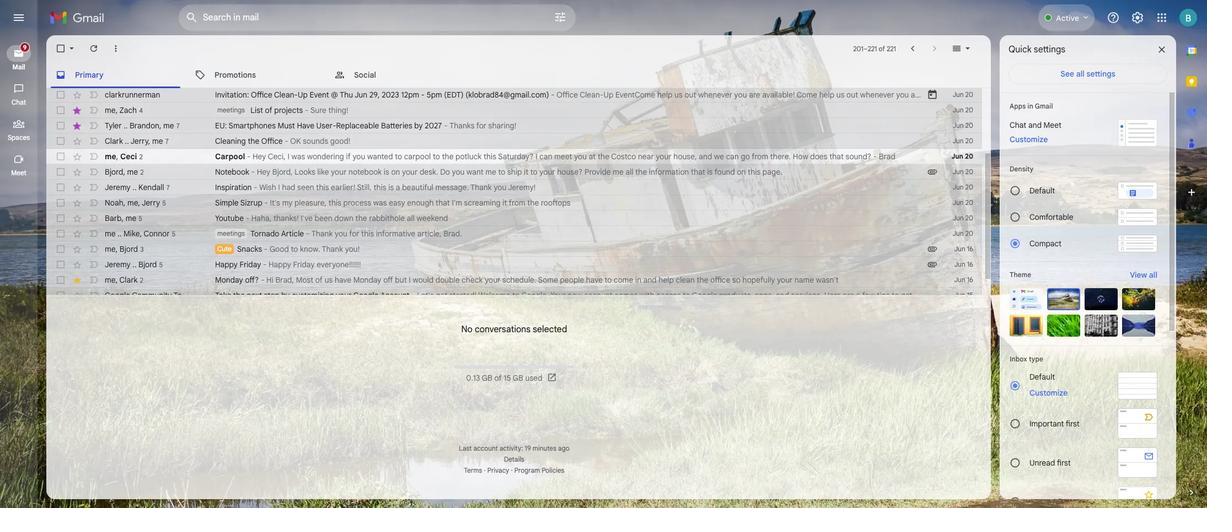 Task type: vqa. For each thing, say whether or not it's contained in the screenshot.
rubyanndersson via . associated with 8th row
no



Task type: describe. For each thing, give the bounding box(es) containing it.
help right the come
[[819, 90, 835, 100]]

barb
[[105, 213, 122, 223]]

you left available!
[[734, 90, 747, 100]]

1 happy from the left
[[215, 260, 238, 270]]

starred
[[1030, 497, 1056, 507]]

1 12pm from the left
[[401, 90, 419, 100]]

your right customizing
[[336, 291, 352, 301]]

2 vertical spatial that
[[436, 198, 450, 208]]

jun for me , bjord 3
[[955, 245, 965, 253]]

0 vertical spatial thank
[[471, 183, 492, 192]]

jun for jeremy .. kendall 7
[[953, 183, 964, 191]]

easy
[[389, 198, 405, 208]]

your up information
[[656, 152, 672, 162]]

0 vertical spatial –
[[864, 44, 868, 53]]

2 monday from the left
[[353, 275, 381, 285]]

sizrup
[[240, 198, 262, 208]]

1 google from the left
[[105, 291, 130, 301]]

let's
[[417, 291, 434, 301]]

ok
[[290, 136, 301, 146]]

notebook
[[215, 167, 249, 177]]

you left at
[[574, 152, 587, 162]]

1 get from the left
[[436, 291, 447, 301]]

you right do
[[452, 167, 465, 177]]

2 2023 from the left
[[1038, 90, 1056, 100]]

this up notebook - hey bjord, looks like your notebook is on your desk. do you want me to ship it to your house? provide me all the information that is found on this page.
[[484, 152, 496, 162]]

comes
[[615, 291, 638, 301]]

- right 2027
[[444, 121, 448, 131]]

toggle split pane mode image
[[951, 43, 962, 54]]

- right (klobrad84@gmail.com)
[[551, 90, 555, 100]]

near
[[638, 152, 654, 162]]

20 for cleaning the office - ok sounds good!
[[965, 137, 973, 145]]

bjord for ..
[[138, 259, 157, 269]]

first for unread first
[[1057, 458, 1071, 468]]

1 have from the left
[[335, 275, 351, 285]]

check
[[462, 275, 483, 285]]

and up with
[[643, 275, 657, 285]]

5 row from the top
[[46, 149, 982, 164]]

sound?
[[846, 152, 871, 162]]

jun 20 for simple sizrup - it's my pleasure, this process was easy enough that i'm screaming it from the rooftops
[[953, 199, 973, 207]]

message.
[[435, 183, 469, 192]]

all right view
[[1149, 270, 1158, 280]]

- left brad
[[873, 152, 877, 162]]

brad,
[[275, 275, 294, 285]]

hey for hey ceci, i was wondering if you wanted to carpool to the potluck this saturday? i can meet you at the costco near your house, and we can go from there. how does that sound? - brad
[[253, 152, 266, 162]]

jun for me , zach 4
[[953, 106, 964, 114]]

16 for ,
[[967, 245, 973, 253]]

me right brandon
[[163, 121, 174, 130]]

0 vertical spatial bjord
[[105, 167, 123, 177]]

1 default from the top
[[1030, 186, 1055, 196]]

view all
[[1130, 270, 1158, 280]]

to right wanted
[[395, 152, 402, 162]]

me .. mike , connor 5
[[105, 229, 175, 239]]

- left good
[[264, 244, 268, 254]]

wasn't
[[816, 275, 839, 285]]

brandon
[[130, 121, 159, 130]]

take
[[215, 291, 231, 301]]

7 for brandon
[[176, 122, 180, 130]]

0.13 gb of 15 gb used
[[466, 373, 543, 383]]

sounds
[[303, 136, 328, 146]]

jun 15
[[955, 291, 973, 299]]

program policies link
[[514, 467, 565, 475]]

1 2023 from the left
[[382, 90, 399, 100]]

12 row from the top
[[46, 257, 982, 272]]

is down wanted
[[384, 167, 389, 177]]

1 vertical spatial thank
[[311, 229, 333, 239]]

2 google from the left
[[353, 291, 379, 301]]

jun for clark .. jerry , me 7
[[953, 137, 964, 145]]

i right ceci,
[[288, 152, 290, 162]]

4
[[139, 106, 143, 114]]

earlier!
[[331, 183, 355, 192]]

good!
[[330, 136, 350, 146]]

you left started.
[[914, 291, 927, 301]]

2 default from the top
[[1030, 372, 1055, 382]]

7 row from the top
[[46, 180, 982, 195]]

me up tyler
[[105, 105, 116, 115]]

products,
[[719, 291, 753, 301]]

- right notebook
[[251, 167, 255, 177]]

0 horizontal spatial from
[[509, 198, 525, 208]]

still,
[[357, 183, 372, 192]]

article,
[[417, 229, 441, 239]]

this right still,
[[374, 183, 386, 192]]

, left the 'connor'
[[140, 229, 142, 239]]

, left zach
[[116, 105, 118, 115]]

the right "clean"
[[697, 275, 708, 285]]

the down near
[[635, 167, 647, 177]]

projects
[[274, 105, 303, 115]]

the left next
[[233, 291, 245, 301]]

0 vertical spatial in
[[1028, 102, 1033, 110]]

1 horizontal spatial that
[[691, 167, 705, 177]]

- left sure on the top
[[305, 105, 309, 115]]

to left come
[[605, 275, 612, 285]]

me , clark 2
[[105, 275, 143, 285]]

1 friday from the left
[[240, 260, 261, 270]]

page.
[[763, 167, 782, 177]]

1 horizontal spatial from
[[752, 152, 768, 162]]

important first
[[1030, 419, 1080, 429]]

i left had
[[278, 183, 280, 192]]

youtube
[[215, 213, 244, 223]]

off?
[[245, 275, 259, 285]]

2 for me
[[140, 168, 144, 176]]

1 horizontal spatial it
[[524, 167, 528, 177]]

me down barb
[[105, 229, 116, 239]]

been
[[315, 213, 332, 223]]

customize button for default
[[1023, 387, 1074, 400]]

9
[[23, 44, 27, 51]]

minutes
[[533, 445, 556, 453]]

1 out from the left
[[685, 90, 696, 100]]

- left haha,
[[246, 213, 249, 223]]

simple
[[215, 198, 239, 208]]

your left name
[[777, 275, 793, 285]]

0 horizontal spatial for
[[349, 229, 359, 239]]

have
[[297, 121, 314, 131]]

your up 'welcome'
[[485, 275, 500, 285]]

this up youtube - haha, thanks! i've been down the rabbithole all weekend
[[329, 198, 341, 208]]

0 vertical spatial account
[[584, 291, 613, 301]]

- left ok
[[285, 136, 288, 146]]

first for starred first
[[1058, 497, 1071, 507]]

chat heading
[[0, 98, 38, 107]]

desk.
[[420, 167, 438, 177]]

your down carpool - hey ceci, i was wondering if you wanted to carpool to the potluck this saturday? i can meet you at the costco near your house, and we can go from there. how does that sound? - brad
[[540, 167, 555, 177]]

to up the "desk."
[[433, 152, 440, 162]]

newer image
[[907, 43, 918, 54]]

me down jeremy .. bjord 5
[[105, 275, 116, 285]]

promotions tab
[[186, 62, 325, 88]]

0 vertical spatial that
[[830, 152, 844, 162]]

your down carpool
[[402, 167, 418, 177]]

how
[[793, 152, 808, 162]]

chat for chat and meet customize
[[1010, 120, 1027, 130]]

the down process
[[355, 213, 367, 223]]

this down rabbithole on the top
[[361, 229, 374, 239]]

see all settings button
[[1009, 64, 1168, 84]]

details link
[[504, 456, 524, 464]]

⋅
[[1058, 90, 1061, 100]]

most
[[296, 275, 313, 285]]

youtube - haha, thanks! i've been down the rabbithole all weekend
[[215, 213, 448, 223]]

search in mail image
[[182, 8, 202, 28]]

all down the 'enough'
[[407, 213, 415, 223]]

eventcome
[[615, 90, 655, 100]]

customize button for chat and meet
[[1003, 133, 1055, 146]]

0 vertical spatial clark
[[105, 136, 123, 146]]

jun 20 for carpool - hey ceci, i was wondering if you wanted to carpool to the potluck this saturday? i can meet you at the costco near your house, and we can go from there. how does that sound? - brad
[[952, 152, 973, 160]]

schedule.
[[502, 275, 536, 285]]

me down the ceci
[[127, 167, 138, 177]]

your right like
[[331, 167, 347, 177]]

row containing clarkrunnerman
[[46, 87, 1144, 103]]

20 for simple sizrup - it's my pleasure, this process was easy enough that i'm screaming it from the rooftops
[[965, 199, 973, 207]]

help right eventcome
[[657, 90, 673, 100]]

me down brandon
[[152, 136, 163, 146]]

to left ship
[[498, 167, 505, 177]]

1 vertical spatial clark
[[119, 275, 138, 285]]

- left "wish"
[[254, 183, 257, 192]]

.. for brandon
[[124, 121, 128, 130]]

5 inside the noah , me , jerry 5
[[162, 199, 166, 207]]

0 horizontal spatial it
[[503, 198, 507, 208]]

available!whenthursday
[[924, 90, 1009, 100]]

inbox type element
[[1010, 355, 1158, 363]]

, up clark .. jerry , me 7
[[159, 121, 161, 130]]

20 for notebook - hey bjord, looks like your notebook is on your desk. do you want me to ship it to your house? provide me all the information that is found on this page.
[[965, 168, 973, 176]]

- left let's
[[412, 291, 415, 301]]

jeremy for bjord
[[105, 259, 131, 269]]

the right at
[[598, 152, 609, 162]]

take the next step by customizing your google account - let's get started! welcome to google. your new account comes with access to google products, apps, and services. here are a few tips to get you started. get the
[[215, 291, 985, 301]]

meetings tornado article - thank you for this informative article, brad.
[[217, 229, 462, 239]]

mail heading
[[0, 63, 38, 72]]

2 whenever from the left
[[860, 90, 894, 100]]

ceci,
[[268, 152, 286, 162]]

1 horizontal spatial are
[[843, 291, 854, 301]]

in inside no conversations selected main content
[[635, 275, 641, 285]]

, down the me , ceci 2 at top
[[123, 167, 125, 177]]

5 inside me .. mike , connor 5
[[172, 230, 175, 238]]

2 clean- from the left
[[580, 90, 604, 100]]

mike
[[124, 229, 140, 239]]

to down "clean"
[[683, 291, 690, 301]]

2 have from the left
[[586, 275, 603, 285]]

advanced search options image
[[549, 6, 571, 28]]

calendar event image
[[927, 89, 938, 100]]

me down the costco
[[613, 167, 624, 177]]

event
[[310, 90, 329, 100]]

, down jeremy .. bjord 5
[[116, 275, 118, 285]]

1 horizontal spatial for
[[476, 121, 486, 131]]

google.
[[521, 291, 549, 301]]

the down jeremy!
[[527, 198, 539, 208]]

process
[[343, 198, 371, 208]]

inspiration
[[215, 183, 252, 192]]

no conversations selected
[[461, 324, 567, 335]]

2 out from the left
[[847, 90, 858, 100]]

sure
[[311, 105, 326, 115]]

jun 20 for cleaning the office - ok sounds good!
[[953, 137, 973, 145]]

5 inside barb , me 5
[[139, 214, 142, 223]]

off
[[383, 275, 393, 285]]

.. for mike
[[118, 229, 122, 239]]

0 horizontal spatial us
[[325, 275, 333, 285]]

tyler .. brandon , me 7
[[105, 121, 180, 130]]

- up hi
[[263, 260, 267, 270]]

Search in mail text field
[[203, 12, 523, 23]]

- right carpool
[[247, 152, 251, 162]]

1 horizontal spatial by
[[414, 121, 423, 131]]

all right see
[[1076, 69, 1085, 79]]

me down jeremy .. kendall 7
[[127, 198, 138, 208]]

cleaning
[[215, 136, 246, 146]]

office
[[710, 275, 730, 285]]

1 vertical spatial jerry
[[142, 198, 160, 208]]

and right "apps,"
[[776, 291, 789, 301]]

2 for ceci
[[139, 152, 143, 161]]

- left (edt)
[[421, 90, 425, 100]]

policies
[[542, 467, 565, 475]]

you down notebook - hey bjord, looks like your notebook is on your desk. do you want me to ship it to your house? provide me all the information that is found on this page.
[[494, 183, 507, 192]]

me up jeremy .. bjord 5
[[105, 244, 116, 254]]

wanted
[[367, 152, 393, 162]]

gmail image
[[50, 7, 110, 29]]

support image
[[1107, 11, 1120, 24]]

2 horizontal spatial are
[[911, 90, 922, 100]]

you left calendar event icon
[[896, 90, 909, 100]]

seen
[[297, 183, 314, 192]]

(edt)
[[444, 90, 464, 100]]

ceci
[[120, 151, 137, 161]]

1 horizontal spatial was
[[373, 198, 387, 208]]

the up do
[[442, 152, 454, 162]]

do
[[440, 167, 450, 177]]

- left hi
[[261, 275, 264, 285]]

main menu image
[[12, 11, 25, 24]]

snacks
[[237, 244, 262, 254]]

the right 'get'
[[973, 291, 985, 301]]

everyone!!!!!!
[[317, 260, 361, 270]]

11 row from the top
[[46, 242, 982, 257]]

compact
[[1030, 239, 1062, 249]]

article
[[281, 229, 304, 239]]

2 vertical spatial thank
[[322, 244, 343, 254]]

navigation containing mail
[[0, 35, 39, 508]]

to down schedule.
[[512, 291, 520, 301]]

- right article
[[306, 229, 310, 239]]

bjord for ,
[[120, 244, 138, 254]]

0 horizontal spatial by
[[281, 291, 290, 301]]

jun 16 for ,
[[955, 245, 973, 253]]

first for important first
[[1066, 419, 1080, 429]]

you down down
[[335, 229, 347, 239]]

row containing barb
[[46, 211, 982, 226]]

1 vertical spatial customize
[[1030, 388, 1068, 398]]

, down brandon
[[148, 136, 150, 146]]

to right good
[[291, 244, 298, 254]]

jun for jeremy .. bjord 5
[[955, 260, 965, 269]]

is left found
[[707, 167, 713, 177]]

monday off? - hi brad, most of us have monday off but i would double check your schedule. some people have to come in and help clean the office so hopefully your name wasn't
[[215, 275, 839, 285]]

1 clean- from the left
[[274, 90, 298, 100]]

meetings list of projects - sure thing!
[[217, 105, 348, 115]]

, up jeremy .. bjord 5
[[116, 244, 118, 254]]

carpool
[[215, 152, 245, 162]]

te.
[[174, 291, 184, 301]]

quick
[[1009, 44, 1032, 55]]

me up mike
[[126, 213, 136, 223]]

, up barb , me 5
[[123, 198, 125, 208]]



Task type: locate. For each thing, give the bounding box(es) containing it.
has attachment image for ..
[[927, 259, 938, 270]]

2 friday from the left
[[293, 260, 315, 270]]

1 vertical spatial jeremy
[[105, 259, 131, 269]]

customize button up density
[[1003, 133, 1055, 146]]

2 row from the top
[[46, 103, 982, 118]]

1 horizontal spatial out
[[847, 90, 858, 100]]

of for meetings
[[265, 105, 272, 115]]

account inside last account activity: 19 minutes ago details terms · privacy · program policies
[[474, 445, 498, 453]]

and inside chat and meet customize
[[1029, 120, 1042, 130]]

first right important
[[1066, 419, 1080, 429]]

1 horizontal spatial 15
[[967, 291, 973, 299]]

@
[[331, 90, 338, 100]]

1 16 from the top
[[967, 245, 973, 253]]

0 vertical spatial 16
[[967, 245, 973, 253]]

privacy
[[487, 467, 509, 475]]

so
[[732, 275, 741, 285]]

view
[[1130, 270, 1147, 280]]

used
[[525, 373, 543, 383]]

1 vertical spatial –
[[1083, 90, 1088, 100]]

2 · from the left
[[511, 467, 513, 475]]

, down noah
[[122, 213, 124, 223]]

1 vertical spatial has attachment image
[[927, 259, 938, 270]]

1 horizontal spatial in
[[1028, 102, 1033, 110]]

row containing noah
[[46, 195, 982, 211]]

2 gb from the left
[[513, 373, 523, 383]]

it right screaming
[[503, 198, 507, 208]]

of right most
[[315, 275, 323, 285]]

1 horizontal spatial happy
[[269, 260, 291, 270]]

221 left newer icon
[[887, 44, 896, 53]]

meet inside heading
[[11, 169, 26, 177]]

0 vertical spatial meet
[[1044, 120, 1062, 130]]

jun 20 for eu: smartphones must have user-replaceable batteries by 2027 - thanks for sharing!
[[953, 121, 973, 130]]

sharing!
[[488, 121, 516, 131]]

– down see all settings
[[1083, 90, 1088, 100]]

7 for jerry
[[165, 137, 169, 145]]

6 row from the top
[[46, 164, 982, 180]]

1 vertical spatial meetings
[[217, 229, 245, 238]]

2 meetings from the top
[[217, 229, 245, 238]]

row
[[46, 87, 1144, 103], [46, 103, 982, 118], [46, 118, 982, 133], [46, 133, 982, 149], [46, 149, 982, 164], [46, 164, 982, 180], [46, 180, 982, 195], [46, 195, 982, 211], [46, 211, 982, 226], [46, 226, 982, 242], [46, 242, 982, 257], [46, 257, 982, 272], [46, 272, 982, 288], [46, 288, 985, 303]]

account right new
[[584, 291, 613, 301]]

2 5pm from the left
[[1090, 90, 1105, 100]]

chat inside chat and meet customize
[[1010, 120, 1027, 130]]

7 inside jeremy .. kendall 7
[[166, 183, 170, 192]]

account right last
[[474, 445, 498, 453]]

row containing google community te.
[[46, 288, 985, 303]]

0 horizontal spatial happy
[[215, 260, 238, 270]]

0 horizontal spatial 2023
[[382, 90, 399, 100]]

refresh image
[[88, 43, 99, 54]]

2 12pm from the left
[[1063, 90, 1081, 100]]

.. up the ceci
[[125, 136, 129, 146]]

for up you!
[[349, 229, 359, 239]]

to right ship
[[530, 167, 538, 177]]

first right the unread
[[1057, 458, 1071, 468]]

your
[[550, 291, 566, 301]]

20 for youtube - haha, thanks! i've been down the rabbithole all weekend
[[965, 214, 973, 222]]

15 right started.
[[967, 291, 973, 299]]

29, up 'apps in gmail'
[[1026, 90, 1036, 100]]

2023 up gmail
[[1038, 90, 1056, 100]]

jun 16
[[955, 245, 973, 253], [955, 260, 973, 269]]

toolbar inside no conversations selected main content
[[891, 275, 979, 286]]

of for 0.13
[[494, 373, 502, 383]]

quick settings element
[[1009, 44, 1066, 64]]

monday up take
[[215, 275, 243, 285]]

0 vertical spatial 2
[[139, 152, 143, 161]]

2 for clark
[[140, 276, 143, 284]]

0.13
[[466, 373, 480, 383]]

the down 'smartphones'
[[248, 136, 259, 146]]

customize inside chat and meet customize
[[1010, 135, 1048, 144]]

batteries
[[381, 121, 412, 131]]

i right but
[[409, 275, 411, 285]]

friday
[[240, 260, 261, 270], [293, 260, 315, 270]]

1 vertical spatial was
[[373, 198, 387, 208]]

20 for invitation: office clean-up event @ thu jun 29, 2023 12pm - 5pm (edt) (klobrad84@gmail.com) - office clean-up eventcome help us out whenever you are available! come help us out whenever you are available!whenthursday jun 29, 2023 ⋅ 12pm – 5pm (eastern ti
[[965, 90, 973, 99]]

that down house, at the top right of the page
[[691, 167, 705, 177]]

customize up density
[[1010, 135, 1048, 144]]

1 monday from the left
[[215, 275, 243, 285]]

0 horizontal spatial on
[[391, 167, 400, 177]]

2 horizontal spatial google
[[692, 291, 717, 301]]

chat
[[12, 98, 26, 106], [1010, 120, 1027, 130]]

1 meetings from the top
[[217, 106, 245, 114]]

1 5pm from the left
[[427, 90, 442, 100]]

office
[[251, 90, 272, 100], [557, 90, 578, 100], [261, 136, 283, 146]]

2 16 from the top
[[967, 260, 973, 269]]

1 vertical spatial customize button
[[1023, 387, 1074, 400]]

0 horizontal spatial 5pm
[[427, 90, 442, 100]]

potluck
[[456, 152, 482, 162]]

tab list containing primary
[[46, 62, 991, 88]]

a left few
[[856, 291, 861, 301]]

meetings inside meetings tornado article - thank you for this informative article, brad.
[[217, 229, 245, 238]]

last account activity: 19 minutes ago details terms · privacy · program policies
[[459, 445, 570, 475]]

2 horizontal spatial that
[[830, 152, 844, 162]]

1 horizontal spatial account
[[584, 291, 613, 301]]

· right terms
[[484, 467, 486, 475]]

5pm left (edt)
[[427, 90, 442, 100]]

no conversations selected main content
[[46, 0, 1144, 500]]

meet
[[554, 152, 572, 162]]

1 horizontal spatial chat
[[1010, 120, 1027, 130]]

friday down snacks
[[240, 260, 261, 270]]

thank down been
[[311, 229, 333, 239]]

1 vertical spatial hey
[[257, 167, 270, 177]]

0 vertical spatial customize
[[1010, 135, 1048, 144]]

2 vertical spatial first
[[1058, 497, 1071, 507]]

a up easy
[[396, 183, 400, 192]]

theme element
[[1010, 270, 1031, 281]]

started.
[[929, 291, 956, 301]]

you right 'if'
[[353, 152, 365, 162]]

201 – 221
[[853, 44, 877, 53]]

double
[[436, 275, 460, 285]]

thing!
[[328, 105, 348, 115]]

2 on from the left
[[737, 167, 746, 177]]

0 horizontal spatial chat
[[12, 98, 26, 106]]

Search in mail search field
[[179, 4, 576, 31]]

settings inside button
[[1087, 69, 1116, 79]]

me
[[105, 105, 116, 115], [163, 121, 174, 130], [152, 136, 163, 146], [105, 151, 116, 161], [127, 167, 138, 177], [485, 167, 496, 177], [613, 167, 624, 177], [127, 198, 138, 208], [126, 213, 136, 223], [105, 229, 116, 239], [105, 244, 116, 254], [105, 275, 116, 285]]

get right let's
[[436, 291, 447, 301]]

new
[[568, 291, 582, 301]]

you!
[[345, 244, 360, 254]]

no
[[461, 324, 473, 335]]

primary tab
[[46, 62, 185, 88]]

None checkbox
[[55, 105, 66, 116], [55, 136, 66, 147], [55, 151, 66, 162], [55, 167, 66, 178], [55, 182, 66, 193], [55, 197, 66, 208], [55, 105, 66, 116], [55, 136, 66, 147], [55, 151, 66, 162], [55, 167, 66, 178], [55, 182, 66, 193], [55, 197, 66, 208]]

1 horizontal spatial up
[[604, 90, 613, 100]]

settings right quick
[[1034, 44, 1066, 55]]

1 row from the top
[[46, 87, 1144, 103]]

0 horizontal spatial of
[[265, 105, 272, 115]]

me , zach 4
[[105, 105, 143, 115]]

hey
[[253, 152, 266, 162], [257, 167, 270, 177]]

tips
[[877, 291, 890, 301]]

2 inside bjord , me 2
[[140, 168, 144, 176]]

selected
[[533, 324, 567, 335]]

0 vertical spatial jun 16
[[955, 245, 973, 253]]

0 horizontal spatial 15
[[504, 373, 511, 383]]

that right does
[[830, 152, 844, 162]]

2 inside me , clark 2
[[140, 276, 143, 284]]

to
[[395, 152, 402, 162], [433, 152, 440, 162], [498, 167, 505, 177], [530, 167, 538, 177], [291, 244, 298, 254], [605, 275, 612, 285], [512, 291, 520, 301], [683, 291, 690, 301], [892, 291, 899, 301]]

0 vertical spatial hey
[[253, 152, 266, 162]]

0 horizontal spatial settings
[[1034, 44, 1066, 55]]

spaces
[[8, 133, 30, 142]]

on
[[391, 167, 400, 177], [737, 167, 746, 177]]

tyler
[[105, 121, 122, 130]]

- left it's
[[264, 198, 268, 208]]

8 row from the top
[[46, 195, 982, 211]]

meet inside chat and meet customize
[[1044, 120, 1062, 130]]

i've
[[301, 213, 313, 223]]

0 horizontal spatial whenever
[[698, 90, 732, 100]]

0 horizontal spatial account
[[474, 445, 498, 453]]

None checkbox
[[55, 43, 66, 54], [55, 89, 66, 100], [55, 120, 66, 131], [55, 213, 66, 224], [55, 228, 66, 239], [55, 244, 66, 255], [55, 259, 66, 270], [55, 275, 66, 286], [55, 290, 66, 301], [55, 43, 66, 54], [55, 89, 66, 100], [55, 120, 66, 131], [55, 213, 66, 224], [55, 228, 66, 239], [55, 244, 66, 255], [55, 259, 66, 270], [55, 275, 66, 286], [55, 290, 66, 301]]

this down like
[[316, 183, 329, 192]]

0 vertical spatial jerry
[[130, 136, 148, 146]]

1 horizontal spatial clean-
[[580, 90, 604, 100]]

last
[[459, 445, 472, 453]]

me right want
[[485, 167, 496, 177]]

0 horizontal spatial a
[[396, 183, 400, 192]]

1 horizontal spatial settings
[[1087, 69, 1116, 79]]

hey for hey bjord, looks like your notebook is on your desk. do you want me to ship it to your house? provide me all the information that is found on this page.
[[257, 167, 270, 177]]

barb , me 5
[[105, 213, 142, 223]]

1 horizontal spatial 5pm
[[1090, 90, 1105, 100]]

have
[[335, 275, 351, 285], [586, 275, 603, 285]]

1 gb from the left
[[482, 373, 492, 383]]

1 horizontal spatial 12pm
[[1063, 90, 1081, 100]]

get right tips
[[901, 291, 913, 301]]

1 horizontal spatial of
[[315, 275, 323, 285]]

2 vertical spatial 7
[[166, 183, 170, 192]]

started!
[[449, 291, 477, 301]]

jeremy .. kendall 7
[[105, 182, 170, 192]]

2 up from the left
[[604, 90, 613, 100]]

0 vertical spatial jeremy
[[105, 182, 131, 192]]

up left event
[[298, 90, 308, 100]]

chat down mail heading
[[12, 98, 26, 106]]

row containing tyler
[[46, 118, 982, 133]]

me left the ceci
[[105, 151, 116, 161]]

jeremy for kendall
[[105, 182, 131, 192]]

– inside row
[[1083, 90, 1088, 100]]

5pm
[[427, 90, 442, 100], [1090, 90, 1105, 100]]

7 right brandon
[[176, 122, 180, 130]]

chat inside "heading"
[[12, 98, 26, 106]]

have up take the next step by customizing your google account - let's get started! welcome to google. your new account comes with access to google products, apps, and services. here are a few tips to get you started. get the
[[586, 275, 603, 285]]

more image
[[110, 43, 121, 54]]

wondering
[[307, 152, 344, 162]]

0 horizontal spatial ·
[[484, 467, 486, 475]]

3 google from the left
[[692, 291, 717, 301]]

1 vertical spatial 15
[[504, 373, 511, 383]]

0 vertical spatial it
[[524, 167, 528, 177]]

thank up screaming
[[471, 183, 492, 192]]

1 can from the left
[[540, 152, 552, 162]]

-
[[421, 90, 425, 100], [551, 90, 555, 100], [305, 105, 309, 115], [444, 121, 448, 131], [285, 136, 288, 146], [247, 152, 251, 162], [873, 152, 877, 162], [251, 167, 255, 177], [254, 183, 257, 192], [264, 198, 268, 208], [246, 213, 249, 223], [306, 229, 310, 239], [264, 244, 268, 254], [263, 260, 267, 270], [261, 275, 264, 285], [412, 291, 415, 301]]

1 horizontal spatial us
[[675, 90, 683, 100]]

help up "access"
[[659, 275, 674, 285]]

happy
[[215, 260, 238, 270], [269, 260, 291, 270]]

0 vertical spatial default
[[1030, 186, 1055, 196]]

bjord left 3
[[120, 244, 138, 254]]

2
[[139, 152, 143, 161], [140, 168, 144, 176], [140, 276, 143, 284]]

1 horizontal spatial monday
[[353, 275, 381, 285]]

in right apps
[[1028, 102, 1033, 110]]

meetings down the youtube
[[217, 229, 245, 238]]

1 jeremy from the top
[[105, 182, 131, 192]]

inbox type
[[1010, 355, 1043, 363]]

follow link to manage storage image
[[547, 373, 558, 384]]

from down jeremy!
[[509, 198, 525, 208]]

.. for kendall
[[133, 182, 136, 192]]

2 horizontal spatial us
[[837, 90, 845, 100]]

customize button up important
[[1023, 387, 1074, 400]]

.. for jerry
[[125, 136, 129, 146]]

bjord down 3
[[138, 259, 157, 269]]

and left "we"
[[699, 152, 712, 162]]

jun for me .. mike , connor 5
[[953, 229, 964, 238]]

navigation
[[0, 35, 39, 508]]

display density element
[[1010, 165, 1158, 173]]

221
[[868, 44, 877, 53], [887, 44, 896, 53]]

default up the "comfortable" at the top right of the page
[[1030, 186, 1055, 196]]

found
[[715, 167, 735, 177]]

0 horizontal spatial friday
[[240, 260, 261, 270]]

5 up me .. mike , connor 5
[[139, 214, 142, 223]]

jun 20 for inspiration - wish i had seen this earlier! still, this is a beautiful message. thank you jeremy!
[[953, 183, 973, 191]]

16 for ..
[[967, 260, 973, 269]]

us right eventcome
[[675, 90, 683, 100]]

notebook
[[349, 167, 382, 177]]

1 vertical spatial that
[[691, 167, 705, 177]]

0 horizontal spatial 29,
[[369, 90, 380, 100]]

1 on from the left
[[391, 167, 400, 177]]

2 221 from the left
[[887, 44, 896, 53]]

1 vertical spatial 16
[[967, 260, 973, 269]]

clarkrunnerman
[[105, 90, 160, 100]]

cleaning the office - ok sounds good!
[[215, 136, 350, 146]]

my
[[282, 198, 293, 208]]

tab list inside no conversations selected main content
[[46, 62, 991, 88]]

meetings for tornado
[[217, 229, 245, 238]]

1 horizontal spatial google
[[353, 291, 379, 301]]

1 whenever from the left
[[698, 90, 732, 100]]

step
[[264, 291, 279, 301]]

simple sizrup - it's my pleasure, this process was easy enough that i'm screaming it from the rooftops
[[215, 198, 571, 208]]

looks
[[295, 167, 315, 177]]

pleasure,
[[295, 198, 327, 208]]

theme
[[1010, 271, 1031, 279]]

0 vertical spatial by
[[414, 121, 423, 131]]

chat for chat
[[12, 98, 26, 106]]

all down the costco
[[626, 167, 633, 177]]

1 221 from the left
[[868, 44, 877, 53]]

1 has attachment image from the top
[[927, 244, 938, 255]]

1 vertical spatial settings
[[1087, 69, 1116, 79]]

to right tips
[[892, 291, 899, 301]]

4 row from the top
[[46, 133, 982, 149]]

2 right the ceci
[[139, 152, 143, 161]]

bjord down the me , ceci 2 at top
[[105, 167, 123, 177]]

20 for inspiration - wish i had seen this earlier! still, this is a beautiful message. thank you jeremy!
[[965, 183, 973, 191]]

this down go
[[748, 167, 761, 177]]

, down jeremy .. kendall 7
[[138, 198, 140, 208]]

meetings inside meetings list of projects - sure thing!
[[217, 106, 245, 114]]

1 vertical spatial of
[[315, 275, 323, 285]]

by left 2027
[[414, 121, 423, 131]]

screaming
[[464, 198, 501, 208]]

meetings for list
[[217, 106, 245, 114]]

2 up jeremy .. kendall 7
[[140, 168, 144, 176]]

see
[[1061, 69, 1074, 79]]

7 inside clark .. jerry , me 7
[[165, 137, 169, 145]]

meet down gmail
[[1044, 120, 1062, 130]]

out
[[685, 90, 696, 100], [847, 90, 858, 100]]

jeremy .. bjord 5
[[105, 259, 163, 269]]

0 horizontal spatial 12pm
[[401, 90, 419, 100]]

1 vertical spatial 7
[[165, 137, 169, 145]]

smartphones
[[229, 121, 276, 131]]

0 vertical spatial was
[[291, 152, 305, 162]]

hopefully
[[743, 275, 775, 285]]

1 vertical spatial bjord
[[120, 244, 138, 254]]

0 vertical spatial customize button
[[1003, 133, 1055, 146]]

1 jun 16 from the top
[[955, 245, 973, 253]]

here
[[824, 291, 841, 301]]

row containing bjord
[[46, 164, 982, 180]]

1 up from the left
[[298, 90, 308, 100]]

jun for tyler .. brandon , me 7
[[953, 121, 964, 130]]

5 inside jeremy .. bjord 5
[[159, 261, 163, 269]]

2 vertical spatial 2
[[140, 276, 143, 284]]

2 has attachment image from the top
[[927, 259, 938, 270]]

29, down social
[[369, 90, 380, 100]]

has attachment image
[[927, 167, 938, 178]]

noah
[[105, 198, 123, 208]]

5 right the 'connor'
[[172, 230, 175, 238]]

14 row from the top
[[46, 288, 985, 303]]

1 horizontal spatial have
[[586, 275, 603, 285]]

does
[[810, 152, 828, 162]]

us down everyone!!!!!!
[[325, 275, 333, 285]]

if
[[346, 152, 351, 162]]

0 horizontal spatial was
[[291, 152, 305, 162]]

was down ok
[[291, 152, 305, 162]]

2 jeremy from the top
[[105, 259, 131, 269]]

clark down tyler
[[105, 136, 123, 146]]

jun 20 for notebook - hey bjord, looks like your notebook is on your desk. do you want me to ship it to your house? provide me all the information that is found on this page.
[[953, 168, 973, 176]]

2 happy from the left
[[269, 260, 291, 270]]

clark .. jerry , me 7
[[105, 136, 169, 146]]

informative
[[376, 229, 415, 239]]

2 vertical spatial of
[[494, 373, 502, 383]]

thanks!
[[273, 213, 299, 223]]

1 vertical spatial account
[[474, 445, 498, 453]]

1 horizontal spatial whenever
[[860, 90, 894, 100]]

3 row from the top
[[46, 118, 982, 133]]

the
[[248, 136, 259, 146], [442, 152, 454, 162], [598, 152, 609, 162], [635, 167, 647, 177], [527, 198, 539, 208], [355, 213, 367, 223], [697, 275, 708, 285], [233, 291, 245, 301], [973, 291, 985, 301]]

9 link
[[7, 42, 31, 62]]

can
[[540, 152, 552, 162], [726, 152, 739, 162]]

see all settings
[[1061, 69, 1116, 79]]

jun 20 for invitation: office clean-up event @ thu jun 29, 2023 12pm - 5pm (edt) (klobrad84@gmail.com) - office clean-up eventcome help us out whenever you are available! come help us out whenever you are available!whenthursday jun 29, 2023 ⋅ 12pm – 5pm (eastern ti
[[953, 90, 973, 99]]

jun for me , ceci 2
[[952, 152, 963, 160]]

0 horizontal spatial that
[[436, 198, 450, 208]]

want
[[467, 167, 483, 177]]

1 · from the left
[[484, 467, 486, 475]]

2 can from the left
[[726, 152, 739, 162]]

hey left ceci,
[[253, 152, 266, 162]]

activity:
[[500, 445, 523, 453]]

customize
[[1010, 135, 1048, 144], [1030, 388, 1068, 398]]

0 vertical spatial first
[[1066, 419, 1080, 429]]

details
[[504, 456, 524, 464]]

0 horizontal spatial get
[[436, 291, 447, 301]]

toolbar
[[891, 275, 979, 286]]

0 vertical spatial 15
[[967, 291, 973, 299]]

1 horizontal spatial tab list
[[1176, 35, 1207, 469]]

meet heading
[[0, 169, 38, 178]]

good
[[270, 244, 289, 254]]

0 vertical spatial meetings
[[217, 106, 245, 114]]

row containing clark
[[46, 133, 982, 149]]

are
[[749, 90, 760, 100], [911, 90, 922, 100], [843, 291, 854, 301]]

jun 16 for ..
[[955, 260, 973, 269]]

1 vertical spatial a
[[856, 291, 861, 301]]

has attachment image for ,
[[927, 244, 938, 255]]

7 inside tyler .. brandon , me 7
[[176, 122, 180, 130]]

gb left used
[[513, 373, 523, 383]]

for right thanks
[[476, 121, 486, 131]]

0 horizontal spatial in
[[635, 275, 641, 285]]

has attachment image
[[927, 244, 938, 255], [927, 259, 938, 270]]

1 29, from the left
[[369, 90, 380, 100]]

1 vertical spatial jun 16
[[955, 260, 973, 269]]

2 inside the me , ceci 2
[[139, 152, 143, 161]]

jun for noah , me , jerry 5
[[953, 199, 964, 207]]

1 vertical spatial in
[[635, 275, 641, 285]]

enough
[[407, 198, 434, 208]]

2 jun 16 from the top
[[955, 260, 973, 269]]

know.
[[300, 244, 320, 254]]

jun for barb , me 5
[[953, 214, 964, 222]]

20 for carpool - hey ceci, i was wondering if you wanted to carpool to the potluck this saturday? i can meet you at the costco near your house, and we can go from there. how does that sound? - brad
[[965, 152, 973, 160]]

0 horizontal spatial are
[[749, 90, 760, 100]]

settings image
[[1131, 11, 1144, 24]]

9 row from the top
[[46, 211, 982, 226]]

gb
[[482, 373, 492, 383], [513, 373, 523, 383]]

thu
[[340, 90, 353, 100]]

13 row from the top
[[46, 272, 982, 288]]

are right here
[[843, 291, 854, 301]]

tab list
[[1176, 35, 1207, 469], [46, 62, 991, 88]]

2 29, from the left
[[1026, 90, 1036, 100]]

0 vertical spatial of
[[265, 105, 272, 115]]

1 horizontal spatial get
[[901, 291, 913, 301]]

replaceable
[[336, 121, 379, 131]]

1 horizontal spatial gb
[[513, 373, 523, 383]]

can left meet
[[540, 152, 552, 162]]

1 vertical spatial by
[[281, 291, 290, 301]]

(eastern
[[1107, 90, 1137, 100]]

list
[[250, 105, 263, 115]]

20 for eu: smartphones must have user-replaceable batteries by 2027 - thanks for sharing!
[[965, 121, 973, 130]]

spaces heading
[[0, 133, 38, 142]]

2 get from the left
[[901, 291, 913, 301]]

, left the ceci
[[116, 151, 118, 161]]

you
[[734, 90, 747, 100], [896, 90, 909, 100], [353, 152, 365, 162], [574, 152, 587, 162], [452, 167, 465, 177], [494, 183, 507, 192], [335, 229, 347, 239], [914, 291, 927, 301]]

221 right 201
[[868, 44, 877, 53]]

.. for bjord
[[133, 259, 136, 269]]

hey up "wish"
[[257, 167, 270, 177]]

is up simple sizrup - it's my pleasure, this process was easy enough that i'm screaming it from the rooftops
[[388, 183, 394, 192]]

i right saturday?
[[536, 152, 538, 162]]

10 row from the top
[[46, 226, 982, 242]]

1 horizontal spatial 2023
[[1038, 90, 1056, 100]]

social tab
[[325, 62, 464, 88]]

inspiration - wish i had seen this earlier! still, this is a beautiful message. thank you jeremy!
[[215, 183, 536, 192]]

jun for bjord , me 2
[[953, 168, 964, 176]]

terms
[[464, 467, 482, 475]]

12pm down social tab
[[401, 90, 419, 100]]

jun 20 for youtube - haha, thanks! i've been down the rabbithole all weekend
[[953, 214, 973, 222]]

cute snacks - good to know. thank you!
[[217, 244, 360, 254]]



